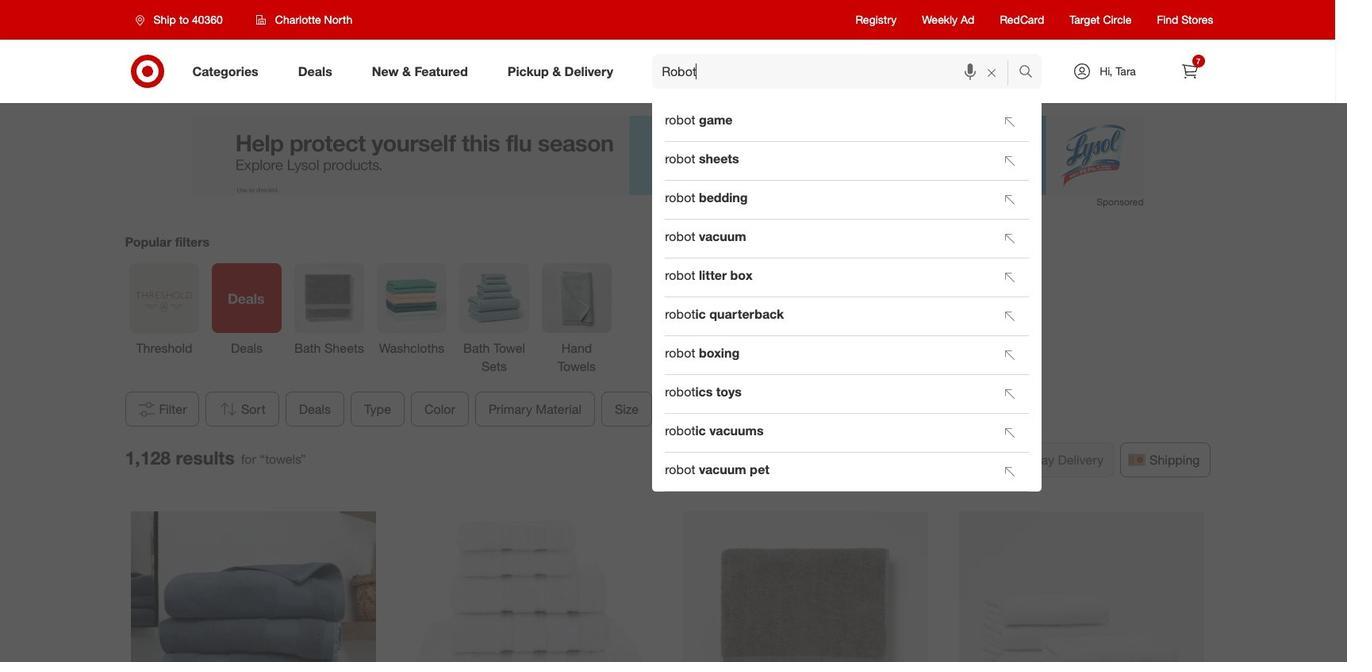 Task type: describe. For each thing, give the bounding box(es) containing it.
What can we help you find? suggestions appear below search field
[[653, 54, 1023, 89]]

advertisement element
[[192, 116, 1144, 195]]



Task type: locate. For each thing, give the bounding box(es) containing it.
6pk washcloth set - room essentials™ image
[[960, 512, 1205, 663], [960, 512, 1205, 663]]

american soft linen 6 piece towel set, 100% cotton bath towels for bathroom image
[[407, 512, 652, 663], [407, 512, 652, 663]]

set of 4 bath towels, 100% super plush premium cotton - becky cameron image
[[131, 512, 376, 663], [131, 512, 376, 663]]

bath towel - room essentials™ image
[[683, 512, 929, 663], [683, 512, 929, 663]]



Task type: vqa. For each thing, say whether or not it's contained in the screenshot.
'FIND A STORE' link
no



